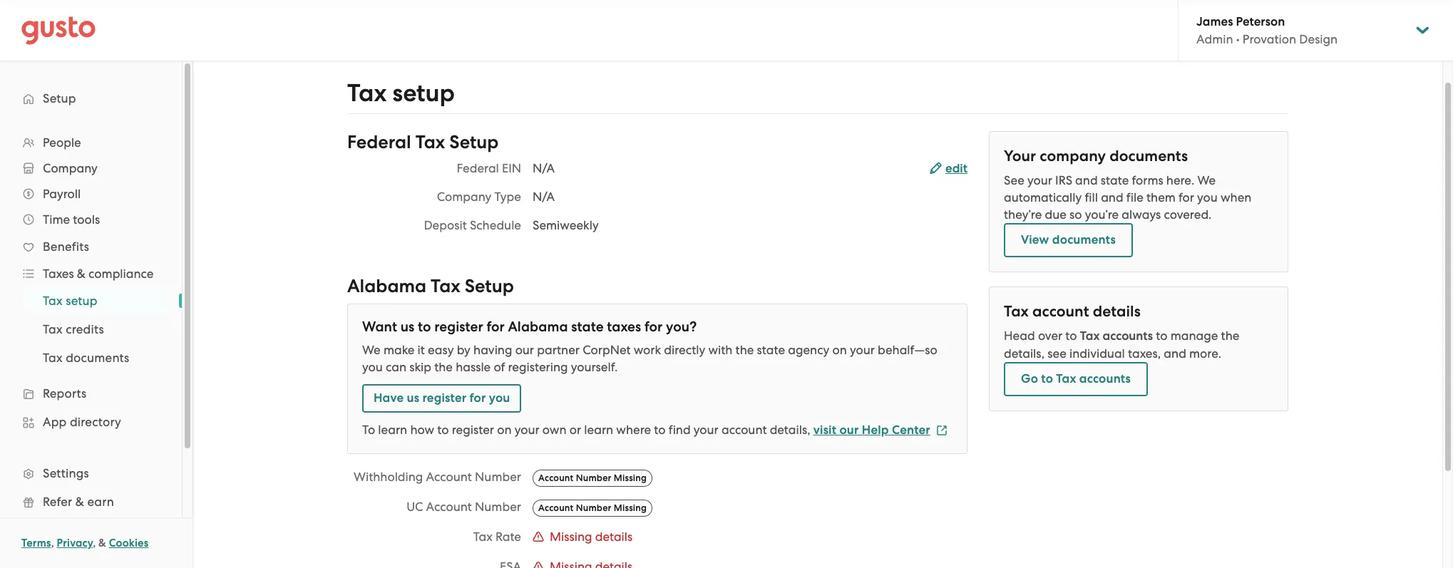 Task type: describe. For each thing, give the bounding box(es) containing it.
you inside we make it easy by having our partner corpnet work directly with the state agency on your behalf—so you can skip the hassle of registering yourself.
[[362, 360, 383, 374]]

view documents
[[1021, 232, 1116, 247]]

1 vertical spatial our
[[839, 423, 859, 438]]

home image
[[21, 16, 96, 45]]

agency
[[788, 343, 829, 357]]

directory
[[70, 415, 121, 429]]

to left 'find'
[[654, 423, 666, 437]]

refer & earn
[[43, 495, 114, 509]]

head over to tax accounts
[[1004, 329, 1153, 344]]

you inside see your irs and state forms here. we automatically fill and file them for you when they're due so you're always covered.
[[1197, 190, 1218, 205]]

us for to
[[400, 319, 414, 335]]

behalf—so
[[878, 343, 937, 357]]

registering
[[508, 360, 568, 374]]

state inside see your irs and state forms here. we automatically fill and file them for you when they're due so you're always covered.
[[1101, 173, 1129, 188]]

time
[[43, 212, 70, 227]]

have
[[374, 391, 404, 406]]

yourself.
[[571, 360, 618, 374]]

view documents link
[[1004, 223, 1133, 257]]

0 horizontal spatial state
[[571, 319, 604, 335]]

our inside we make it easy by having our partner corpnet work directly with the state agency on your behalf—so you can skip the hassle of registering yourself.
[[515, 343, 534, 357]]

time tools
[[43, 212, 100, 227]]

or
[[569, 423, 581, 437]]

them
[[1146, 190, 1176, 205]]

hassle
[[456, 360, 491, 374]]

so
[[1070, 207, 1082, 222]]

to learn how to register on your own or learn where to find your account details,
[[362, 423, 810, 437]]

due
[[1045, 207, 1067, 222]]

people button
[[14, 130, 168, 155]]

tax setup link
[[26, 288, 168, 314]]

1 horizontal spatial the
[[735, 343, 754, 357]]

reports link
[[14, 381, 168, 406]]

company for company
[[43, 161, 97, 175]]

state inside we make it easy by having our partner corpnet work directly with the state agency on your behalf—so you can skip the hassle of registering yourself.
[[757, 343, 785, 357]]

0 horizontal spatial on
[[497, 423, 512, 437]]

tax credits
[[43, 322, 104, 337]]

edit
[[945, 161, 968, 176]]

documents for view documents
[[1052, 232, 1116, 247]]

federal for tax
[[457, 161, 499, 175]]

for down hassle
[[470, 391, 486, 406]]

directly
[[664, 343, 705, 357]]

0 vertical spatial details
[[1093, 302, 1141, 321]]

schedule
[[470, 218, 521, 232]]

federal ein
[[457, 161, 521, 175]]

how
[[410, 423, 434, 437]]

setup inside list
[[66, 294, 98, 308]]

company
[[1040, 147, 1106, 165]]

taxes
[[607, 319, 641, 335]]

go to tax accounts button
[[1004, 362, 1148, 396]]

have us register for you link
[[362, 384, 522, 413]]

design
[[1299, 32, 1338, 46]]

0 horizontal spatial the
[[434, 360, 453, 374]]

setup link
[[14, 86, 168, 111]]

company type
[[437, 190, 521, 204]]

manage
[[1170, 329, 1218, 343]]

to right how
[[437, 423, 449, 437]]

federal tax setup
[[347, 131, 499, 153]]

your company documents
[[1004, 147, 1188, 165]]

we inside we make it easy by having our partner corpnet work directly with the state agency on your behalf—so you can skip the hassle of registering yourself.
[[362, 343, 381, 357]]

n/a for company type
[[533, 190, 555, 204]]

people
[[43, 135, 81, 150]]

tax credits link
[[26, 317, 168, 342]]

visit
[[813, 423, 836, 438]]

refer & earn link
[[14, 489, 168, 515]]

to inside button
[[1041, 371, 1053, 386]]

to
[[362, 423, 375, 437]]

account up uc account number
[[426, 470, 472, 484]]

forms
[[1132, 173, 1163, 188]]

automatically
[[1004, 190, 1082, 205]]

tax inside button
[[1056, 371, 1076, 386]]

for up work
[[645, 319, 663, 335]]

corpnet
[[583, 343, 631, 357]]

james peterson admin • provation design
[[1196, 14, 1338, 46]]

find
[[669, 423, 691, 437]]

can
[[386, 360, 406, 374]]

benefits link
[[14, 234, 168, 260]]

tax documents link
[[26, 345, 168, 371]]

privacy
[[57, 537, 93, 550]]

alert containing want us to register for
[[347, 304, 968, 454]]

cookies
[[109, 537, 149, 550]]

head
[[1004, 329, 1035, 343]]

to inside head over to tax accounts
[[1065, 329, 1077, 343]]

terms
[[21, 537, 51, 550]]

see
[[1047, 347, 1066, 361]]

0 vertical spatial documents
[[1110, 147, 1188, 165]]

1 module__icon___go7vc image from the top
[[533, 531, 544, 542]]

setup for alabama tax setup
[[465, 275, 514, 297]]

covered.
[[1164, 207, 1212, 222]]

tax account details
[[1004, 302, 1141, 321]]

1 horizontal spatial setup
[[392, 78, 455, 108]]

you?
[[666, 319, 697, 335]]

list containing tax setup
[[0, 287, 182, 372]]

it
[[418, 343, 425, 357]]

cookies button
[[109, 535, 149, 552]]

1 horizontal spatial and
[[1101, 190, 1123, 205]]

easy
[[428, 343, 454, 357]]

0 vertical spatial account
[[1032, 302, 1089, 321]]

want us to register for alabama state taxes for you?
[[362, 319, 697, 335]]

1 vertical spatial details,
[[770, 423, 810, 437]]

admin
[[1196, 32, 1233, 46]]

0 vertical spatial register
[[434, 319, 483, 335]]

2 vertical spatial missing
[[550, 530, 592, 544]]

& for earn
[[75, 495, 84, 509]]

setup inside gusto navigation element
[[43, 91, 76, 106]]

on inside we make it easy by having our partner corpnet work directly with the state agency on your behalf—so you can skip the hassle of registering yourself.
[[832, 343, 847, 357]]

gusto navigation element
[[0, 61, 182, 568]]

here.
[[1166, 173, 1194, 188]]

number up missing details
[[576, 502, 611, 513]]

for inside see your irs and state forms here. we automatically fill and file them for you when they're due so you're always covered.
[[1179, 190, 1194, 205]]

us for register
[[407, 391, 419, 406]]

•
[[1236, 32, 1240, 46]]

earn
[[87, 495, 114, 509]]

with
[[708, 343, 733, 357]]

tax rate
[[473, 530, 521, 544]]



Task type: vqa. For each thing, say whether or not it's contained in the screenshot.
partner
yes



Task type: locate. For each thing, give the bounding box(es) containing it.
& left earn
[[75, 495, 84, 509]]

semiweekly
[[533, 218, 599, 232]]

accounts down the individual
[[1079, 371, 1131, 386]]

tax setup up tax credits
[[43, 294, 98, 308]]

rate
[[496, 530, 521, 544]]

documents for tax documents
[[66, 351, 129, 365]]

n/a for federal ein
[[533, 161, 555, 175]]

see
[[1004, 173, 1024, 188]]

details, inside to manage the details, see individual taxes, and more.
[[1004, 347, 1045, 361]]

0 horizontal spatial and
[[1075, 173, 1098, 188]]

withholding
[[354, 470, 423, 484]]

1 horizontal spatial federal
[[457, 161, 499, 175]]

accounts inside go to tax accounts button
[[1079, 371, 1131, 386]]

0 horizontal spatial company
[[43, 161, 97, 175]]

account down the withholding account number
[[426, 500, 472, 514]]

0 horizontal spatial you
[[362, 360, 383, 374]]

documents down 'tax credits' link
[[66, 351, 129, 365]]

withholding account number
[[354, 470, 521, 484]]

details, down the "head"
[[1004, 347, 1045, 361]]

1 vertical spatial you
[[362, 360, 383, 374]]

0 horizontal spatial details,
[[770, 423, 810, 437]]

1 horizontal spatial you
[[489, 391, 510, 406]]

alabama up partner
[[508, 319, 568, 335]]

and up fill
[[1075, 173, 1098, 188]]

setup up people
[[43, 91, 76, 106]]

account number missing for uc account number
[[538, 502, 647, 513]]

0 vertical spatial on
[[832, 343, 847, 357]]

account down own
[[538, 473, 574, 483]]

1 vertical spatial setup
[[66, 294, 98, 308]]

documents up forms
[[1110, 147, 1188, 165]]

terms , privacy , & cookies
[[21, 537, 149, 550]]

number up uc account number
[[475, 470, 521, 484]]

0 vertical spatial company
[[43, 161, 97, 175]]

individual
[[1069, 347, 1125, 361]]

2 horizontal spatial you
[[1197, 190, 1218, 205]]

your up automatically
[[1027, 173, 1052, 188]]

settings
[[43, 466, 89, 481]]

over
[[1038, 329, 1062, 343]]

taxes
[[43, 267, 74, 281]]

account up missing details
[[538, 502, 574, 513]]

1 vertical spatial account number missing
[[538, 502, 647, 513]]

1 vertical spatial tax setup
[[43, 294, 98, 308]]

0 horizontal spatial ,
[[51, 537, 54, 550]]

0 horizontal spatial tax setup
[[43, 294, 98, 308]]

alert
[[347, 304, 968, 454]]

1 vertical spatial setup
[[449, 131, 499, 153]]

1 learn from the left
[[378, 423, 407, 437]]

setup up want us to register for alabama state taxes for you? at bottom left
[[465, 275, 514, 297]]

missing details
[[550, 530, 633, 544]]

missing for uc account number
[[614, 502, 647, 513]]

we make it easy by having our partner corpnet work directly with the state agency on your behalf—so you can skip the hassle of registering yourself.
[[362, 343, 937, 374]]

1 horizontal spatial our
[[839, 423, 859, 438]]

your right 'find'
[[694, 423, 719, 437]]

account number missing up missing details
[[538, 502, 647, 513]]

2 learn from the left
[[584, 423, 613, 437]]

learn right or
[[584, 423, 613, 437]]

your inside see your irs and state forms here. we automatically fill and file them for you when they're due so you're always covered.
[[1027, 173, 1052, 188]]

federal for setup
[[347, 131, 411, 153]]

for up covered. at the top of page
[[1179, 190, 1194, 205]]

setup
[[392, 78, 455, 108], [66, 294, 98, 308]]

1 list from the top
[[0, 130, 182, 568]]

federal
[[347, 131, 411, 153], [457, 161, 499, 175]]

0 vertical spatial account number missing
[[538, 473, 647, 483]]

on left own
[[497, 423, 512, 437]]

your left behalf—so at the right bottom
[[850, 343, 875, 357]]

1 , from the left
[[51, 537, 54, 550]]

the up 'more.'
[[1221, 329, 1239, 343]]

setup down taxes & compliance dropdown button
[[66, 294, 98, 308]]

more.
[[1189, 347, 1221, 361]]

to up taxes,
[[1156, 329, 1168, 343]]

number up the tax rate
[[475, 500, 521, 514]]

, left the privacy
[[51, 537, 54, 550]]

company down people
[[43, 161, 97, 175]]

2 vertical spatial documents
[[66, 351, 129, 365]]

1 horizontal spatial state
[[757, 343, 785, 357]]

number
[[475, 470, 521, 484], [576, 473, 611, 483], [475, 500, 521, 514], [576, 502, 611, 513]]

2 vertical spatial state
[[757, 343, 785, 357]]

irs
[[1055, 173, 1072, 188]]

register up how
[[422, 391, 467, 406]]

2 horizontal spatial the
[[1221, 329, 1239, 343]]

0 vertical spatial n/a
[[533, 161, 555, 175]]

0 horizontal spatial federal
[[347, 131, 411, 153]]

2 vertical spatial &
[[98, 537, 106, 550]]

1 account number missing from the top
[[538, 473, 647, 483]]

setup up federal tax setup
[[392, 78, 455, 108]]

credits
[[66, 322, 104, 337]]

1 horizontal spatial tax setup
[[347, 78, 455, 108]]

account up over
[[1032, 302, 1089, 321]]

0 vertical spatial &
[[77, 267, 86, 281]]

0 horizontal spatial setup
[[66, 294, 98, 308]]

taxes & compliance button
[[14, 261, 168, 287]]

1 vertical spatial account
[[722, 423, 767, 437]]

deposit
[[424, 218, 467, 232]]

n/a right ein
[[533, 161, 555, 175]]

your
[[1027, 173, 1052, 188], [850, 343, 875, 357], [515, 423, 539, 437], [694, 423, 719, 437]]

1 horizontal spatial alabama
[[508, 319, 568, 335]]

missing for withholding account number
[[614, 473, 647, 483]]

uc
[[407, 500, 423, 514]]

where
[[616, 423, 651, 437]]

& for compliance
[[77, 267, 86, 281]]

the down the easy
[[434, 360, 453, 374]]

0 vertical spatial module__icon___go7vc image
[[533, 531, 544, 542]]

to right over
[[1065, 329, 1077, 343]]

go
[[1021, 371, 1038, 386]]

2 horizontal spatial state
[[1101, 173, 1129, 188]]

1 vertical spatial on
[[497, 423, 512, 437]]

refer
[[43, 495, 72, 509]]

register
[[434, 319, 483, 335], [422, 391, 467, 406], [452, 423, 494, 437]]

1 vertical spatial register
[[422, 391, 467, 406]]

settings link
[[14, 461, 168, 486]]

we down want
[[362, 343, 381, 357]]

0 vertical spatial and
[[1075, 173, 1098, 188]]

the right with
[[735, 343, 754, 357]]

uc account number
[[407, 500, 521, 514]]

1 vertical spatial documents
[[1052, 232, 1116, 247]]

0 vertical spatial state
[[1101, 173, 1129, 188]]

james
[[1196, 14, 1233, 29]]

learn right to
[[378, 423, 407, 437]]

1 horizontal spatial ,
[[93, 537, 96, 550]]

1 vertical spatial federal
[[457, 161, 499, 175]]

state up file
[[1101, 173, 1129, 188]]

n/a right 'type' on the top of the page
[[533, 190, 555, 204]]

and down manage
[[1164, 347, 1186, 361]]

1 n/a from the top
[[533, 161, 555, 175]]

and inside to manage the details, see individual taxes, and more.
[[1164, 347, 1186, 361]]

when
[[1221, 190, 1252, 205]]

reports
[[43, 386, 87, 401]]

for up "having"
[[487, 319, 505, 335]]

1 horizontal spatial details
[[1093, 302, 1141, 321]]

setup up federal ein
[[449, 131, 499, 153]]

having
[[473, 343, 512, 357]]

tax setup up federal tax setup
[[347, 78, 455, 108]]

1 horizontal spatial account
[[1032, 302, 1089, 321]]

module__icon___go7vc image
[[533, 531, 544, 542], [533, 561, 544, 568]]

missing up missing details
[[614, 502, 647, 513]]

file
[[1126, 190, 1143, 205]]

1 vertical spatial us
[[407, 391, 419, 406]]

account number missing down to learn how to register on your own or learn where to find your account details,
[[538, 473, 647, 483]]

you're
[[1085, 207, 1119, 222]]

state left agency
[[757, 343, 785, 357]]

help
[[862, 423, 889, 438]]

, left cookies "button"
[[93, 537, 96, 550]]

1 vertical spatial details
[[595, 530, 633, 544]]

,
[[51, 537, 54, 550], [93, 537, 96, 550]]

0 horizontal spatial we
[[362, 343, 381, 357]]

taxes & compliance
[[43, 267, 154, 281]]

0 vertical spatial missing
[[614, 473, 647, 483]]

1 vertical spatial n/a
[[533, 190, 555, 204]]

want
[[362, 319, 397, 335]]

register up by
[[434, 319, 483, 335]]

0 vertical spatial our
[[515, 343, 534, 357]]

us
[[400, 319, 414, 335], [407, 391, 419, 406]]

your
[[1004, 147, 1036, 165]]

1 horizontal spatial we
[[1197, 173, 1216, 188]]

missing right rate
[[550, 530, 592, 544]]

0 vertical spatial setup
[[43, 91, 76, 106]]

to up it
[[418, 319, 431, 335]]

we right here.
[[1197, 173, 1216, 188]]

tools
[[73, 212, 100, 227]]

0 horizontal spatial our
[[515, 343, 534, 357]]

setup for federal tax setup
[[449, 131, 499, 153]]

2 vertical spatial register
[[452, 423, 494, 437]]

and up you're
[[1101, 190, 1123, 205]]

1 horizontal spatial company
[[437, 190, 492, 204]]

1 horizontal spatial details,
[[1004, 347, 1045, 361]]

your left own
[[515, 423, 539, 437]]

company up deposit schedule in the top left of the page
[[437, 190, 492, 204]]

number down to learn how to register on your own or learn where to find your account details,
[[576, 473, 611, 483]]

documents inside view documents link
[[1052, 232, 1116, 247]]

by
[[457, 343, 470, 357]]

always
[[1122, 207, 1161, 222]]

you down of
[[489, 391, 510, 406]]

documents
[[1110, 147, 1188, 165], [1052, 232, 1116, 247], [66, 351, 129, 365]]

0 vertical spatial federal
[[347, 131, 411, 153]]

documents inside tax documents link
[[66, 351, 129, 365]]

2 horizontal spatial and
[[1164, 347, 1186, 361]]

details, left visit
[[770, 423, 810, 437]]

1 horizontal spatial learn
[[584, 423, 613, 437]]

0 horizontal spatial details
[[595, 530, 633, 544]]

2 list from the top
[[0, 287, 182, 372]]

state up corpnet
[[571, 319, 604, 335]]

work
[[634, 343, 661, 357]]

2 vertical spatial you
[[489, 391, 510, 406]]

1 vertical spatial module__icon___go7vc image
[[533, 561, 544, 568]]

2 account number missing from the top
[[538, 502, 647, 513]]

1 vertical spatial and
[[1101, 190, 1123, 205]]

the inside to manage the details, see individual taxes, and more.
[[1221, 329, 1239, 343]]

1 vertical spatial we
[[362, 343, 381, 357]]

your inside we make it easy by having our partner corpnet work directly with the state agency on your behalf—so you can skip the hassle of registering yourself.
[[850, 343, 875, 357]]

deposit schedule
[[424, 218, 521, 232]]

& left cookies "button"
[[98, 537, 106, 550]]

tax setup inside list
[[43, 294, 98, 308]]

on right agency
[[832, 343, 847, 357]]

see your irs and state forms here. we automatically fill and file them for you when they're due so you're always covered.
[[1004, 173, 1252, 222]]

details,
[[1004, 347, 1045, 361], [770, 423, 810, 437]]

2 n/a from the top
[[533, 190, 555, 204]]

payroll button
[[14, 181, 168, 207]]

payroll
[[43, 187, 81, 201]]

they're
[[1004, 207, 1042, 222]]

alabama tax setup
[[347, 275, 514, 297]]

have us register for you
[[374, 391, 510, 406]]

account right 'find'
[[722, 423, 767, 437]]

0 vertical spatial alabama
[[347, 275, 426, 297]]

company for company type
[[437, 190, 492, 204]]

to inside to manage the details, see individual taxes, and more.
[[1156, 329, 1168, 343]]

us up the make
[[400, 319, 414, 335]]

peterson
[[1236, 14, 1285, 29]]

0 vertical spatial tax setup
[[347, 78, 455, 108]]

you up covered. at the top of page
[[1197, 190, 1218, 205]]

to manage the details, see individual taxes, and more.
[[1004, 329, 1239, 361]]

2 , from the left
[[93, 537, 96, 550]]

us right have
[[407, 391, 419, 406]]

0 horizontal spatial learn
[[378, 423, 407, 437]]

company inside dropdown button
[[43, 161, 97, 175]]

visit our help center link
[[813, 423, 948, 438]]

account number missing for withholding account number
[[538, 473, 647, 483]]

list containing people
[[0, 130, 182, 568]]

2 module__icon___go7vc image from the top
[[533, 561, 544, 568]]

and
[[1075, 173, 1098, 188], [1101, 190, 1123, 205], [1164, 347, 1186, 361]]

alabama up want
[[347, 275, 426, 297]]

missing
[[614, 473, 647, 483], [614, 502, 647, 513], [550, 530, 592, 544]]

ein
[[502, 161, 521, 175]]

1 vertical spatial accounts
[[1079, 371, 1131, 386]]

documents down so
[[1052, 232, 1116, 247]]

1 vertical spatial &
[[75, 495, 84, 509]]

& inside dropdown button
[[77, 267, 86, 281]]

1 horizontal spatial on
[[832, 343, 847, 357]]

& right 'taxes'
[[77, 267, 86, 281]]

our right visit
[[839, 423, 859, 438]]

provation
[[1243, 32, 1296, 46]]

to right go
[[1041, 371, 1053, 386]]

1 vertical spatial state
[[571, 319, 604, 335]]

list
[[0, 130, 182, 568], [0, 287, 182, 372]]

edit button
[[930, 160, 968, 178]]

register down the have us register for you link
[[452, 423, 494, 437]]

compliance
[[88, 267, 154, 281]]

state
[[1101, 173, 1129, 188], [571, 319, 604, 335], [757, 343, 785, 357]]

0 horizontal spatial alabama
[[347, 275, 426, 297]]

accounts up taxes,
[[1103, 329, 1153, 344]]

2 vertical spatial and
[[1164, 347, 1186, 361]]

0 vertical spatial setup
[[392, 78, 455, 108]]

1 vertical spatial missing
[[614, 502, 647, 513]]

tax documents
[[43, 351, 129, 365]]

missing down where
[[614, 473, 647, 483]]

visit our help center
[[813, 423, 930, 438]]

you left can
[[362, 360, 383, 374]]

center
[[892, 423, 930, 438]]

0 vertical spatial details,
[[1004, 347, 1045, 361]]

benefits
[[43, 240, 89, 254]]

privacy link
[[57, 537, 93, 550]]

1 vertical spatial alabama
[[508, 319, 568, 335]]

0 vertical spatial you
[[1197, 190, 1218, 205]]

we inside see your irs and state forms here. we automatically fill and file them for you when they're due so you're always covered.
[[1197, 173, 1216, 188]]

0 horizontal spatial account
[[722, 423, 767, 437]]

0 vertical spatial we
[[1197, 173, 1216, 188]]

1 vertical spatial company
[[437, 190, 492, 204]]

0 vertical spatial accounts
[[1103, 329, 1153, 344]]

our up 'registering'
[[515, 343, 534, 357]]

2 vertical spatial setup
[[465, 275, 514, 297]]

skip
[[409, 360, 431, 374]]

taxes,
[[1128, 347, 1161, 361]]

fill
[[1085, 190, 1098, 205]]

0 vertical spatial us
[[400, 319, 414, 335]]



